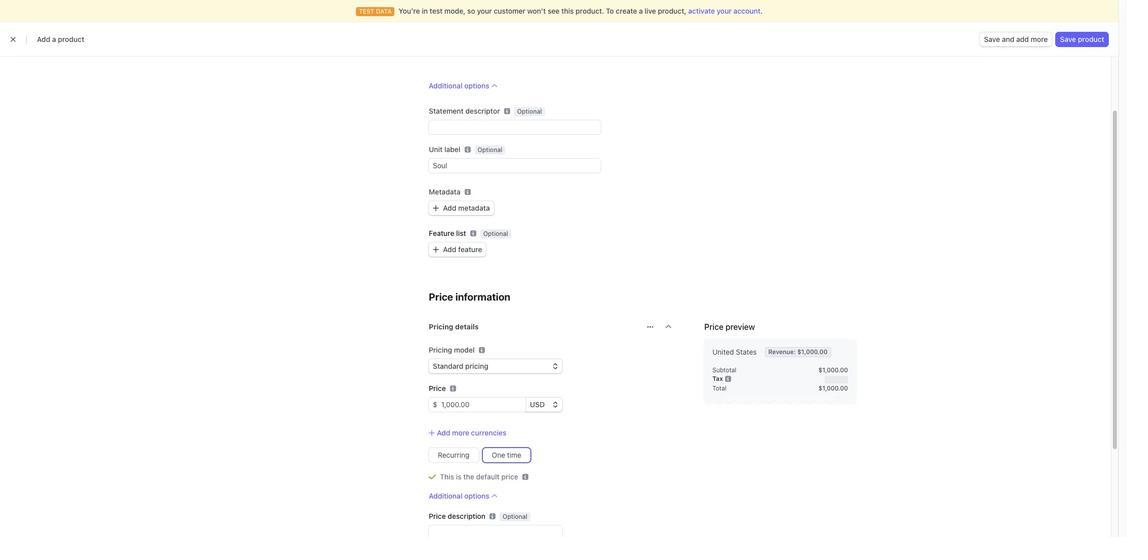 Task type: locate. For each thing, give the bounding box(es) containing it.
1 vertical spatial info image
[[725, 376, 731, 382]]

search…
[[441, 7, 467, 15]]

currencies
[[471, 429, 507, 438]]

descriptor
[[466, 107, 500, 115]]

additional options down is
[[429, 492, 489, 501]]

price for price information
[[429, 291, 453, 303]]

0.00 text field
[[437, 398, 526, 412]]

additional
[[429, 81, 463, 90], [429, 492, 463, 501]]

add inside button
[[443, 204, 456, 212]]

0 horizontal spatial your
[[477, 7, 492, 15]]

1 vertical spatial additional options
[[429, 492, 489, 501]]

2 additional from the top
[[429, 492, 463, 501]]

to
[[606, 7, 614, 15]]

time
[[507, 451, 521, 460]]

1 vertical spatial pricing
[[429, 346, 452, 355]]

$
[[433, 401, 437, 409]]

options
[[464, 81, 489, 90], [464, 492, 489, 501]]

additional down 'this'
[[429, 492, 463, 501]]

optional down metadata
[[483, 230, 508, 238]]

optional down price
[[503, 513, 528, 521]]

add feature
[[443, 245, 482, 254]]

optional for statement descriptor
[[517, 108, 542, 115]]

1 horizontal spatial more
[[1031, 35, 1048, 43]]

svg image
[[433, 247, 439, 253], [647, 324, 653, 330]]

tab list
[[152, 75, 946, 94]]

more
[[1031, 35, 1048, 43], [452, 429, 469, 438]]

2 options from the top
[[464, 492, 489, 501]]

this
[[440, 473, 454, 482]]

additional options for 2nd additional options button from the top of the page
[[429, 492, 489, 501]]

total
[[713, 385, 727, 392]]

more up recurring
[[452, 429, 469, 438]]

info image down subtotal at the right of page
[[725, 376, 731, 382]]

1 vertical spatial additional
[[429, 492, 463, 501]]

list
[[456, 229, 466, 238]]

your right so
[[477, 7, 492, 15]]

1 vertical spatial options
[[464, 492, 489, 501]]

product inside button
[[1078, 35, 1105, 43]]

your
[[477, 7, 492, 15], [717, 7, 732, 15]]

add
[[1017, 35, 1029, 43]]

0 vertical spatial additional options
[[429, 81, 489, 90]]

0 vertical spatial options
[[464, 81, 489, 90]]

1 horizontal spatial product
[[1078, 35, 1105, 43]]

save left and
[[984, 35, 1000, 43]]

product
[[58, 35, 84, 43], [1078, 35, 1105, 43]]

info image right model
[[479, 347, 485, 354]]

additional options button down is
[[429, 492, 498, 502]]

0 vertical spatial svg image
[[433, 247, 439, 253]]

price up pricing details
[[429, 291, 453, 303]]

add for add a product
[[37, 35, 50, 43]]

info element
[[479, 347, 485, 354]]

options up descriptor
[[464, 81, 489, 90]]

additional options button up statement descriptor
[[429, 81, 498, 91]]

metadata
[[458, 204, 490, 212]]

1 horizontal spatial save
[[1060, 35, 1076, 43]]

product.
[[576, 7, 604, 15]]

add
[[37, 35, 50, 43], [443, 204, 456, 212], [443, 245, 456, 254], [437, 429, 450, 438]]

optional
[[517, 108, 542, 115], [478, 146, 502, 154], [483, 230, 508, 238], [503, 513, 528, 521]]

unit
[[429, 145, 443, 154]]

add more currencies
[[437, 429, 507, 438]]

optional for price description
[[503, 513, 528, 521]]

optional right descriptor
[[517, 108, 542, 115]]

won't
[[527, 7, 546, 15]]

additional options
[[429, 81, 489, 90], [429, 492, 489, 501]]

1 vertical spatial more
[[452, 429, 469, 438]]

the
[[463, 473, 474, 482]]

description
[[448, 512, 486, 521]]

price information
[[429, 291, 511, 303]]

info image
[[479, 347, 485, 354], [725, 376, 731, 382]]

1 additional from the top
[[429, 81, 463, 90]]

one
[[492, 451, 505, 460]]

a
[[639, 7, 643, 15], [52, 35, 56, 43]]

price left description
[[429, 512, 446, 521]]

0 horizontal spatial svg image
[[433, 247, 439, 253]]

this
[[562, 7, 574, 15]]

activate your account link
[[688, 7, 761, 15]]

pricing left model
[[429, 346, 452, 355]]

2 save from the left
[[1060, 35, 1076, 43]]

1 additional options button from the top
[[429, 81, 498, 91]]

0 vertical spatial info image
[[479, 347, 485, 354]]

0 vertical spatial more
[[1031, 35, 1048, 43]]

2 additional options from the top
[[429, 492, 489, 501]]

0 vertical spatial a
[[639, 7, 643, 15]]

2 pricing from the top
[[429, 346, 452, 355]]

usd
[[530, 401, 545, 409]]

Search… search field
[[425, 5, 674, 17]]

0 horizontal spatial more
[[452, 429, 469, 438]]

create
[[616, 7, 637, 15]]

1 additional options from the top
[[429, 81, 489, 90]]

this is the default price
[[440, 473, 518, 482]]

0 vertical spatial additional
[[429, 81, 463, 90]]

optional right label
[[478, 146, 502, 154]]

preview
[[726, 323, 755, 332]]

save
[[984, 35, 1000, 43], [1060, 35, 1076, 43]]

1 pricing from the top
[[429, 323, 453, 331]]

add more currencies button
[[429, 428, 507, 439]]

price
[[429, 291, 453, 303], [705, 323, 724, 332], [429, 384, 446, 393], [429, 512, 446, 521]]

pricing up pricing model
[[429, 323, 453, 331]]

you're in test mode, so your customer won't see this product. to create a live product, activate your account .
[[399, 7, 763, 15]]

product,
[[658, 7, 687, 15]]

None text field
[[429, 120, 601, 135], [429, 159, 601, 173], [429, 120, 601, 135], [429, 159, 601, 173]]

1 horizontal spatial your
[[717, 7, 732, 15]]

pricing inside button
[[429, 323, 453, 331]]

your right activate
[[717, 7, 732, 15]]

options down this is the default price
[[464, 492, 489, 501]]

1 vertical spatial additional options button
[[429, 492, 498, 502]]

1 vertical spatial svg image
[[647, 324, 653, 330]]

save right add
[[1060, 35, 1076, 43]]

account
[[734, 7, 761, 15]]

subtotal
[[713, 367, 737, 374]]

2 vertical spatial $1,000.00
[[819, 385, 848, 392]]

1 horizontal spatial info image
[[725, 376, 731, 382]]

0 horizontal spatial product
[[58, 35, 84, 43]]

price left preview
[[705, 323, 724, 332]]

2 your from the left
[[717, 7, 732, 15]]

additional options up statement descriptor
[[429, 81, 489, 90]]

add feature button
[[429, 243, 486, 257]]

one time
[[492, 451, 521, 460]]

0 horizontal spatial save
[[984, 35, 1000, 43]]

more inside save and add more button
[[1031, 35, 1048, 43]]

2 product from the left
[[1078, 35, 1105, 43]]

price up $
[[429, 384, 446, 393]]

pricing
[[429, 323, 453, 331], [429, 346, 452, 355]]

1 vertical spatial $1,000.00
[[819, 367, 848, 374]]

1 your from the left
[[477, 7, 492, 15]]

0 horizontal spatial a
[[52, 35, 56, 43]]

information
[[456, 291, 511, 303]]

1 save from the left
[[984, 35, 1000, 43]]

save and add more button
[[980, 32, 1052, 47]]

more right add
[[1031, 35, 1048, 43]]

additional up statement
[[429, 81, 463, 90]]

revenue:
[[769, 348, 796, 356]]

metadata
[[429, 188, 461, 196]]

so
[[467, 7, 475, 15]]

None text field
[[429, 526, 562, 538]]

add for add more currencies
[[437, 429, 450, 438]]

0 vertical spatial additional options button
[[429, 81, 498, 91]]

pricing model
[[429, 346, 475, 355]]

0 vertical spatial pricing
[[429, 323, 453, 331]]

$1,000.00
[[798, 348, 828, 356], [819, 367, 848, 374], [819, 385, 848, 392]]

states
[[736, 348, 757, 357]]

1 product from the left
[[58, 35, 84, 43]]

additional options button
[[429, 81, 498, 91], [429, 492, 498, 502]]

$1,000.00 for total
[[819, 385, 848, 392]]

pricing details button
[[423, 316, 641, 335]]

usd button
[[526, 398, 562, 412]]



Task type: describe. For each thing, give the bounding box(es) containing it.
you're
[[399, 7, 420, 15]]

unit label
[[429, 145, 461, 154]]

save for save and add more
[[984, 35, 1000, 43]]

optional for unit label
[[478, 146, 502, 154]]

2 additional options button from the top
[[429, 492, 498, 502]]

products
[[152, 56, 212, 73]]

1 vertical spatial a
[[52, 35, 56, 43]]

0 horizontal spatial info image
[[479, 347, 485, 354]]

additional options for second additional options button from the bottom
[[429, 81, 489, 90]]

price description
[[429, 512, 486, 521]]

.
[[761, 7, 763, 15]]

activate
[[688, 7, 715, 15]]

svg image
[[433, 205, 439, 211]]

recurring
[[438, 451, 470, 460]]

live
[[645, 7, 656, 15]]

add a product
[[37, 35, 84, 43]]

svg image inside add feature button
[[433, 247, 439, 253]]

additional for second additional options button from the bottom
[[429, 81, 463, 90]]

1 horizontal spatial a
[[639, 7, 643, 15]]

test
[[430, 7, 443, 15]]

price for price preview
[[705, 323, 724, 332]]

price preview
[[705, 323, 755, 332]]

more inside add more currencies button
[[452, 429, 469, 438]]

add metadata
[[443, 204, 490, 212]]

pricing for pricing details
[[429, 323, 453, 331]]

details
[[455, 323, 479, 331]]

save for save product
[[1060, 35, 1076, 43]]

price for price description
[[429, 512, 446, 521]]

tax
[[713, 375, 723, 383]]

is
[[456, 473, 462, 482]]

feature
[[458, 245, 482, 254]]

optional for feature list
[[483, 230, 508, 238]]

add metadata button
[[429, 201, 494, 215]]

revenue: $1,000.00
[[769, 348, 828, 356]]

mode,
[[445, 7, 466, 15]]

united states
[[713, 348, 757, 357]]

statement descriptor
[[429, 107, 500, 115]]

pricing for pricing model
[[429, 346, 452, 355]]

default
[[476, 473, 500, 482]]

save product button
[[1056, 32, 1109, 47]]

1 horizontal spatial svg image
[[647, 324, 653, 330]]

model
[[454, 346, 475, 355]]

add for add feature
[[443, 245, 456, 254]]

price for price
[[429, 384, 446, 393]]

label
[[445, 145, 461, 154]]

united
[[713, 348, 734, 357]]

additional for 2nd additional options button from the top of the page
[[429, 492, 463, 501]]

in
[[422, 7, 428, 15]]

save and add more
[[984, 35, 1048, 43]]

$1,000.00 for subtotal
[[819, 367, 848, 374]]

feature list
[[429, 229, 466, 238]]

$ button
[[429, 398, 437, 412]]

statement
[[429, 107, 464, 115]]

pricing details
[[429, 323, 479, 331]]

and
[[1002, 35, 1015, 43]]

see
[[548, 7, 560, 15]]

add for add metadata
[[443, 204, 456, 212]]

1 options from the top
[[464, 81, 489, 90]]

0 vertical spatial $1,000.00
[[798, 348, 828, 356]]

feature
[[429, 229, 454, 238]]

save product
[[1060, 35, 1105, 43]]

customer
[[494, 7, 526, 15]]

price
[[501, 473, 518, 482]]



Task type: vqa. For each thing, say whether or not it's contained in the screenshot.
first ADDITIONAL OPTIONS button from the top
yes



